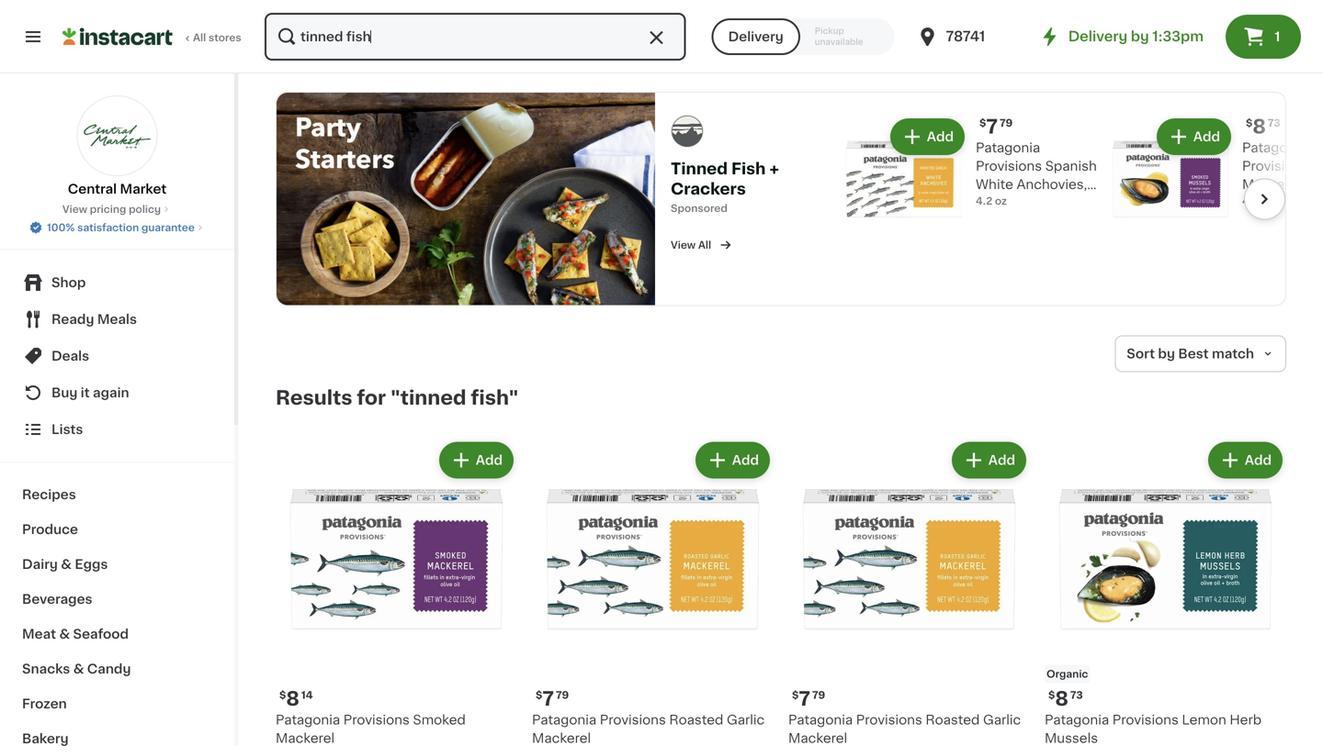 Task type: vqa. For each thing, say whether or not it's contained in the screenshot.


Task type: describe. For each thing, give the bounding box(es) containing it.
+
[[769, 161, 779, 177]]

view all
[[671, 240, 711, 250]]

spanish
[[1045, 160, 1097, 173]]

2 patagonia provisions roasted garlic mackerel from the left
[[788, 715, 1021, 746]]

anchovies,
[[1017, 178, 1087, 191]]

"tinned
[[390, 389, 466, 408]]

dairy & eggs
[[22, 559, 108, 571]]

seafood
[[73, 628, 129, 641]]

roasted inside patagonia provisions spanish white anchovies, roasted garlic
[[976, 196, 1030, 209]]

snacks & candy
[[22, 663, 131, 676]]

results for "tinned fish"
[[276, 389, 519, 408]]

crackers
[[671, 181, 746, 197]]

it
[[81, 387, 90, 400]]

sort by best match
[[1127, 348, 1254, 361]]

view for view all
[[671, 240, 696, 250]]

shop link
[[11, 265, 223, 301]]

shop
[[51, 277, 86, 289]]

spo
[[671, 203, 691, 213]]

$ 8 73 for patagonia provisions lemon herb mussels
[[1048, 690, 1083, 709]]

beverages
[[22, 594, 92, 606]]

beverages link
[[11, 583, 223, 617]]

lemon
[[1182, 715, 1226, 727]]

patagonia inside patagonia provisions s 4.2 oz
[[1242, 141, 1307, 154]]

central market
[[68, 183, 167, 196]]

white
[[976, 178, 1013, 191]]

best
[[1178, 348, 1209, 361]]

100%
[[47, 223, 75, 233]]

provisions inside patagonia provisions s 4.2 oz
[[1242, 160, 1308, 173]]

$ 8 73 for patagonia provisions s
[[1246, 117, 1280, 136]]

central
[[68, 183, 117, 196]]

mussels
[[1045, 733, 1098, 746]]

mackerel inside patagonia provisions smoked mackerel
[[276, 733, 335, 746]]

patagonia provisions spanish white anchovies, roasted garlic
[[976, 141, 1097, 209]]

ready
[[51, 313, 94, 326]]

$ for fourth product group from left
[[1048, 691, 1055, 701]]

view pricing policy
[[62, 204, 161, 215]]

ready meals
[[51, 313, 137, 326]]

meals
[[97, 313, 137, 326]]

for
[[357, 389, 386, 408]]

oz
[[995, 196, 1007, 206]]

2 mackerel from the left
[[532, 733, 591, 746]]

deals
[[51, 350, 89, 363]]

view pricing policy link
[[62, 202, 172, 217]]

frozen link
[[11, 687, 223, 722]]

buy it again
[[51, 387, 129, 400]]

all stores link
[[62, 11, 243, 62]]

s
[[1312, 160, 1320, 173]]

1 vertical spatial all
[[698, 240, 711, 250]]

smoked
[[413, 715, 466, 727]]

recipes
[[22, 489, 76, 502]]

buy
[[51, 387, 78, 400]]

2 horizontal spatial 7
[[986, 117, 998, 136]]

100% satisfaction guarantee button
[[29, 217, 206, 235]]

produce
[[22, 524, 78, 537]]

a flat-lay of a table, showing a bowl of salted crackers, an opened can of anchovies, fresh cilantro, and a plate with appetizers made of crackers, anchovies, and diced tomato. the headline "party starters" is featured in the upper left-hand side. image
[[277, 93, 655, 306]]

4.2 oz
[[976, 196, 1007, 206]]

$ 8 14
[[279, 690, 313, 709]]

0 horizontal spatial 79
[[556, 691, 569, 701]]

78741 button
[[916, 11, 1027, 62]]

meat & seafood link
[[11, 617, 223, 652]]

14
[[301, 691, 313, 701]]

1
[[1275, 30, 1280, 43]]

bakery link
[[11, 722, 223, 747]]

73 for patagonia provisions s
[[1268, 118, 1280, 128]]

3 product group from the left
[[788, 439, 1030, 747]]

$ for second product group from left
[[536, 691, 542, 701]]

patagonia provisions lemon herb mussels
[[1045, 715, 1262, 746]]

central market logo image
[[77, 96, 158, 176]]

4 product group from the left
[[1045, 439, 1286, 747]]

patagonia provisions s 4.2 oz
[[1242, 141, 1323, 206]]

1 patagonia provisions roasted garlic mackerel from the left
[[532, 715, 765, 746]]

78741
[[946, 30, 985, 43]]

buy it again link
[[11, 375, 223, 412]]

again
[[93, 387, 129, 400]]

service type group
[[712, 18, 894, 55]]

snacks
[[22, 663, 70, 676]]

all stores
[[193, 33, 241, 43]]

delivery button
[[712, 18, 800, 55]]

garlic inside patagonia provisions spanish white anchovies, roasted garlic
[[1033, 196, 1071, 209]]

sort
[[1127, 348, 1155, 361]]

tinned
[[671, 161, 728, 177]]

provisions inside patagonia provisions lemon herb mussels
[[1112, 715, 1179, 727]]

view for view pricing policy
[[62, 204, 87, 215]]

snacks & candy link
[[11, 652, 223, 687]]

fish"
[[471, 389, 519, 408]]

delivery by 1:33pm
[[1068, 30, 1204, 43]]

herb
[[1230, 715, 1262, 727]]

results
[[276, 389, 352, 408]]



Task type: locate. For each thing, give the bounding box(es) containing it.
1 horizontal spatial 79
[[812, 691, 825, 701]]

2 vertical spatial &
[[73, 663, 84, 676]]

0 horizontal spatial patagonia provisions roasted garlic mackerel
[[532, 715, 765, 746]]

view up 100%
[[62, 204, 87, 215]]

1 mackerel from the left
[[276, 733, 335, 746]]

patagonia inside patagonia provisions lemon herb mussels
[[1045, 715, 1109, 727]]

by
[[1131, 30, 1149, 43], [1158, 348, 1175, 361]]

8 for patagonia provisions smoked mackerel
[[286, 690, 299, 709]]

delivery by 1:33pm link
[[1039, 26, 1204, 48]]

& right the "meat"
[[59, 628, 70, 641]]

0 horizontal spatial 7
[[542, 690, 554, 709]]

1 horizontal spatial mackerel
[[532, 733, 591, 746]]

1 product group from the left
[[276, 439, 517, 747]]

circular pixel art of a grey mountain range with clouds behind it. image
[[671, 115, 704, 148]]

patagonia inside patagonia provisions smoked mackerel
[[276, 715, 340, 727]]

view
[[62, 204, 87, 215], [671, 240, 696, 250]]

73
[[1268, 118, 1280, 128], [1070, 691, 1083, 701]]

2 horizontal spatial garlic
[[1033, 196, 1071, 209]]

organic
[[1047, 670, 1088, 680]]

dairy
[[22, 559, 58, 571]]

7 for second product group from left
[[542, 690, 554, 709]]

$ 8 73 down organic
[[1048, 690, 1083, 709]]

$ 8 73
[[1246, 117, 1280, 136], [1048, 690, 1083, 709]]

0 vertical spatial &
[[61, 559, 72, 571]]

0 vertical spatial by
[[1131, 30, 1149, 43]]

market
[[120, 183, 167, 196]]

deals link
[[11, 338, 223, 375]]

patagonia inside patagonia provisions spanish white anchovies, roasted garlic
[[976, 141, 1040, 154]]

7 for second product group from the right
[[799, 690, 810, 709]]

1 button
[[1226, 15, 1301, 59]]

0 horizontal spatial garlic
[[727, 715, 765, 727]]

eggs
[[75, 559, 108, 571]]

$
[[979, 118, 986, 128], [1246, 118, 1253, 128], [279, 691, 286, 701], [536, 691, 542, 701], [792, 691, 799, 701], [1048, 691, 1055, 701]]

add
[[927, 130, 954, 143], [1193, 130, 1220, 143], [476, 455, 503, 467], [732, 455, 759, 467], [988, 455, 1015, 467], [1245, 455, 1272, 467]]

policy
[[129, 204, 161, 215]]

ready meals link
[[11, 301, 223, 338]]

produce link
[[11, 513, 223, 548]]

73 up patagonia provisions s 4.2 oz
[[1268, 118, 1280, 128]]

guarantee
[[141, 223, 195, 233]]

delivery for delivery
[[728, 30, 784, 43]]

79
[[1000, 118, 1013, 128], [556, 691, 569, 701], [812, 691, 825, 701]]

recipes link
[[11, 478, 223, 513]]

& for dairy
[[61, 559, 72, 571]]

1 horizontal spatial 7
[[799, 690, 810, 709]]

delivery inside button
[[728, 30, 784, 43]]

patagonia
[[976, 141, 1040, 154], [1242, 141, 1307, 154], [276, 715, 340, 727], [532, 715, 596, 727], [788, 715, 853, 727], [1045, 715, 1109, 727]]

by inside "delivery by 1:33pm" link
[[1131, 30, 1149, 43]]

2 horizontal spatial 79
[[1000, 118, 1013, 128]]

$ 8 73 up patagonia provisions s 4.2 oz
[[1246, 117, 1280, 136]]

all left stores
[[193, 33, 206, 43]]

0 vertical spatial view
[[62, 204, 87, 215]]

4.2
[[976, 196, 992, 206]]

100% satisfaction guarantee
[[47, 223, 195, 233]]

patagonia provisions smoked mackerel
[[276, 715, 466, 746]]

1 horizontal spatial 8
[[1055, 690, 1068, 709]]

0 vertical spatial $ 8 73
[[1246, 117, 1280, 136]]

fish
[[731, 161, 766, 177]]

1 vertical spatial &
[[59, 628, 70, 641]]

match
[[1212, 348, 1254, 361]]

1 horizontal spatial patagonia provisions roasted garlic mackerel
[[788, 715, 1021, 746]]

1 horizontal spatial $ 8 73
[[1246, 117, 1280, 136]]

ready meals button
[[11, 301, 223, 338]]

lists
[[51, 424, 83, 436]]

0 horizontal spatial all
[[193, 33, 206, 43]]

2 horizontal spatial 8
[[1253, 117, 1266, 136]]

& left candy
[[73, 663, 84, 676]]

garlic for second product group from left
[[727, 715, 765, 727]]

0 vertical spatial all
[[193, 33, 206, 43]]

$ 7 79
[[979, 117, 1013, 136], [536, 690, 569, 709], [792, 690, 825, 709]]

1 horizontal spatial $ 7 79
[[792, 690, 825, 709]]

$ inside $ 8 14
[[279, 691, 286, 701]]

1 horizontal spatial view
[[671, 240, 696, 250]]

Search field
[[265, 13, 686, 61]]

by right sort
[[1158, 348, 1175, 361]]

dairy & eggs link
[[11, 548, 223, 583]]

1 horizontal spatial 73
[[1268, 118, 1280, 128]]

2 product group from the left
[[532, 439, 774, 747]]

pricing
[[90, 204, 126, 215]]

$ for second product group from the right
[[792, 691, 799, 701]]

& left "eggs"
[[61, 559, 72, 571]]

view down spo
[[671, 240, 696, 250]]

all inside all stores link
[[193, 33, 206, 43]]

&
[[61, 559, 72, 571], [59, 628, 70, 641], [73, 663, 84, 676]]

by for delivery
[[1131, 30, 1149, 43]]

satisfaction
[[77, 223, 139, 233]]

0 vertical spatial 73
[[1268, 118, 1280, 128]]

1 horizontal spatial garlic
[[983, 715, 1021, 727]]

roasted for second product group from left
[[669, 715, 723, 727]]

& for snacks
[[73, 663, 84, 676]]

0 horizontal spatial 73
[[1070, 691, 1083, 701]]

3 mackerel from the left
[[788, 733, 847, 746]]

8 left 14
[[286, 690, 299, 709]]

0 horizontal spatial by
[[1131, 30, 1149, 43]]

stores
[[208, 33, 241, 43]]

0 horizontal spatial $ 7 79
[[536, 690, 569, 709]]

candy
[[87, 663, 131, 676]]

mackerel
[[276, 733, 335, 746], [532, 733, 591, 746], [788, 733, 847, 746]]

delivery
[[1068, 30, 1128, 43], [728, 30, 784, 43]]

8 for patagonia provisions lemon herb mussels
[[1055, 690, 1068, 709]]

nsored
[[691, 203, 728, 213]]

Best match Sort by field
[[1115, 336, 1286, 373]]

0 horizontal spatial $ 8 73
[[1048, 690, 1083, 709]]

1 vertical spatial 73
[[1070, 691, 1083, 701]]

frozen
[[22, 698, 67, 711]]

2 horizontal spatial mackerel
[[788, 733, 847, 746]]

0 horizontal spatial delivery
[[728, 30, 784, 43]]

8 up patagonia provisions s 4.2 oz
[[1253, 117, 1266, 136]]

by inside best match sort by field
[[1158, 348, 1175, 361]]

None search field
[[263, 11, 688, 62]]

73 inside product group
[[1070, 691, 1083, 701]]

meat & seafood
[[22, 628, 129, 641]]

garlic
[[1033, 196, 1071, 209], [727, 715, 765, 727], [983, 715, 1021, 727]]

add button
[[892, 120, 963, 153], [1158, 120, 1229, 153], [441, 444, 512, 477], [697, 444, 768, 477], [954, 444, 1024, 477], [1210, 444, 1281, 477]]

garlic for second product group from the right
[[983, 715, 1021, 727]]

$ for first product group from the left
[[279, 691, 286, 701]]

73 down organic
[[1070, 691, 1083, 701]]

1 vertical spatial by
[[1158, 348, 1175, 361]]

bakery
[[22, 733, 69, 746]]

by left 1:33pm
[[1131, 30, 1149, 43]]

73 for patagonia provisions lemon herb mussels
[[1070, 691, 1083, 701]]

1 vertical spatial $ 8 73
[[1048, 690, 1083, 709]]

1:33pm
[[1152, 30, 1204, 43]]

2 horizontal spatial $ 7 79
[[979, 117, 1013, 136]]

1 horizontal spatial by
[[1158, 348, 1175, 361]]

1 horizontal spatial delivery
[[1068, 30, 1128, 43]]

provisions inside patagonia provisions smoked mackerel
[[343, 715, 410, 727]]

meat
[[22, 628, 56, 641]]

& for meat
[[59, 628, 70, 641]]

product group
[[276, 439, 517, 747], [532, 439, 774, 747], [788, 439, 1030, 747], [1045, 439, 1286, 747]]

0 horizontal spatial view
[[62, 204, 87, 215]]

instacart logo image
[[62, 26, 173, 48]]

all down nsored
[[698, 240, 711, 250]]

by for sort
[[1158, 348, 1175, 361]]

1 vertical spatial view
[[671, 240, 696, 250]]

roasted for second product group from the right
[[926, 715, 980, 727]]

roasted
[[976, 196, 1030, 209], [669, 715, 723, 727], [926, 715, 980, 727]]

central market link
[[68, 96, 167, 198]]

provisions inside patagonia provisions spanish white anchovies, roasted garlic
[[976, 160, 1042, 173]]

0 horizontal spatial 8
[[286, 690, 299, 709]]

1 horizontal spatial all
[[698, 240, 711, 250]]

8 for patagonia provisions s
[[1253, 117, 1266, 136]]

8 down organic
[[1055, 690, 1068, 709]]

lists link
[[11, 412, 223, 448]]

tinned fish + crackers spo nsored
[[671, 161, 779, 213]]

0 horizontal spatial mackerel
[[276, 733, 335, 746]]

delivery for delivery by 1:33pm
[[1068, 30, 1128, 43]]



